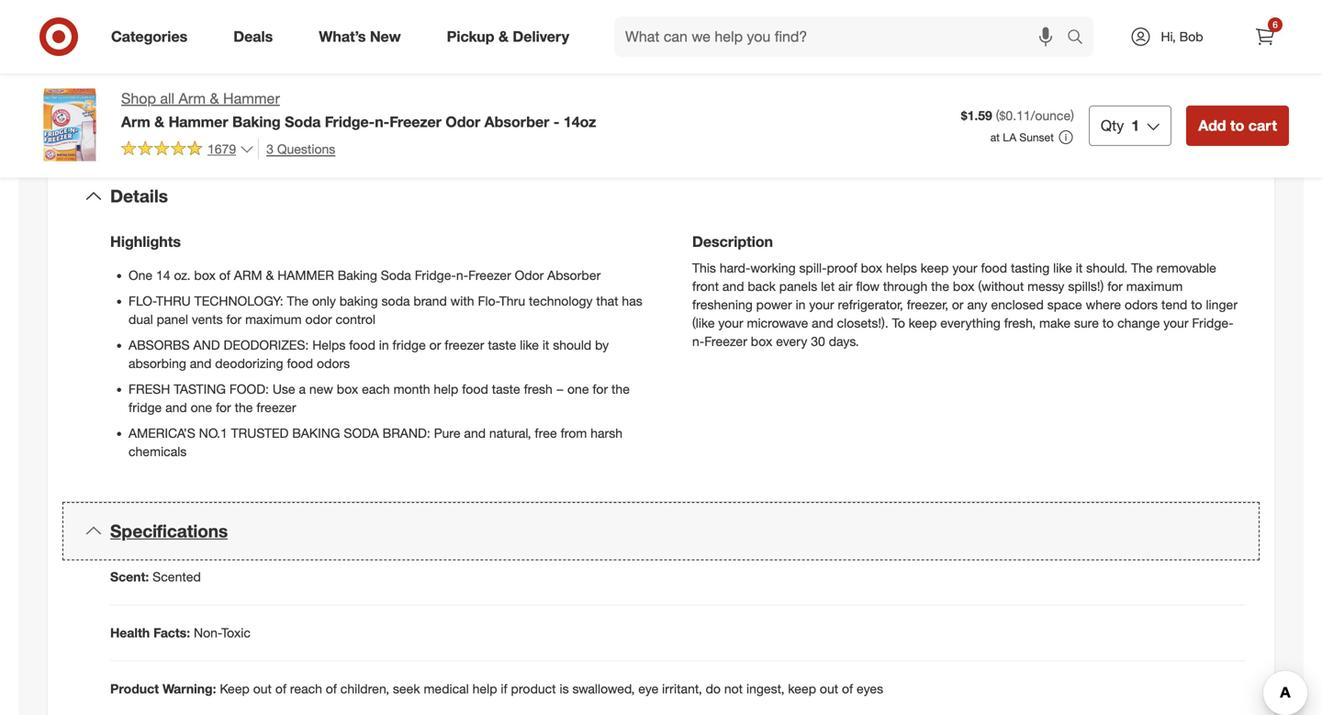 Task type: vqa. For each thing, say whether or not it's contained in the screenshot.
2nd $20.00 from the right
no



Task type: describe. For each thing, give the bounding box(es) containing it.
the inside description this hard-working spill-proof box helps keep your food tasting like it should. the removable front and back panels let air flow through the box (without messy spills!) for maximum freshening power in your refrigerator, freezer, or any enclosed space where odors tend to linger (like your microwave and closets!). to keep everything fresh, make sure to change your fridge- n-freezer box every 30 days.
[[1132, 260, 1154, 276]]

and inside fresh tasting food: use a new box each month help food taste fresh – one for the fridge and one for the freezer
[[165, 399, 187, 415]]

of left reach
[[275, 681, 287, 697]]

like inside description this hard-working spill-proof box helps keep your food tasting like it should. the removable front and back panels let air flow through the box (without messy spills!) for maximum freshening power in your refrigerator, freezer, or any enclosed space where odors tend to linger (like your microwave and closets!). to keep everything fresh, make sure to change your fridge- n-freezer box every 30 days.
[[1054, 260, 1073, 276]]

brand
[[414, 293, 447, 309]]

n- inside description this hard-working spill-proof box helps keep your food tasting like it should. the removable front and back panels let air flow through the box (without messy spills!) for maximum freshening power in your refrigerator, freezer, or any enclosed space where odors tend to linger (like your microwave and closets!). to keep everything fresh, make sure to change your fridge- n-freezer box every 30 days.
[[693, 333, 705, 349]]

more
[[314, 38, 348, 56]]

scent:
[[110, 569, 149, 585]]

one 14 oz. box of arm & hammer baking soda fridge-n-freezer odor absorber
[[129, 267, 601, 283]]

1 vertical spatial keep
[[909, 315, 937, 331]]

harsh
[[591, 425, 623, 441]]

pickup & delivery link
[[431, 17, 593, 57]]

qty 1
[[1101, 117, 1140, 134]]

soda for hammer
[[285, 113, 321, 131]]

eye
[[639, 681, 659, 697]]

all
[[160, 90, 175, 107]]

odor for shop all arm & hammer arm & hammer baking soda fridge-n-freezer odor absorber - 14oz
[[446, 113, 481, 131]]

technology:
[[194, 293, 284, 309]]

health facts: non-toxic
[[110, 625, 251, 641]]

america's
[[129, 425, 195, 441]]

0 vertical spatial one
[[568, 381, 589, 397]]

30
[[811, 333, 826, 349]]

what's new link
[[303, 17, 424, 57]]

add
[[1199, 117, 1227, 134]]

eyes
[[857, 681, 884, 697]]

do
[[706, 681, 721, 697]]

taste inside fresh tasting food: use a new box each month help food taste fresh – one for the fridge and one for the freezer
[[492, 381, 521, 397]]

2 vertical spatial the
[[235, 399, 253, 415]]

absorbs and deodorizes: helps food in fridge or freezer taste like it should by absorbing and deodorizing food odors
[[129, 337, 609, 371]]

toxic
[[221, 625, 251, 641]]

search
[[1059, 29, 1103, 47]]

in inside absorbs and deodorizes: helps food in fridge or freezer taste like it should by absorbing and deodorizing food odors
[[379, 337, 389, 353]]

soda
[[382, 293, 410, 309]]

fresh tasting food: use a new box each month help food taste fresh – one for the fridge and one for the freezer
[[129, 381, 630, 415]]

for inside description this hard-working spill-proof box helps keep your food tasting like it should. the removable front and back panels let air flow through the box (without messy spills!) for maximum freshening power in your refrigerator, freezer, or any enclosed space where odors tend to linger (like your microwave and closets!). to keep everything fresh, make sure to change your fridge- n-freezer box every 30 days.
[[1108, 278, 1123, 294]]

questions
[[277, 141, 336, 157]]

is
[[560, 681, 569, 697]]

deodorizes:
[[224, 337, 309, 353]]

0 vertical spatial arm
[[179, 90, 206, 107]]

pickup
[[447, 28, 495, 46]]

or inside description this hard-working spill-proof box helps keep your food tasting like it should. the removable front and back panels let air flow through the box (without messy spills!) for maximum freshening power in your refrigerator, freezer, or any enclosed space where odors tend to linger (like your microwave and closets!). to keep everything fresh, make sure to change your fridge- n-freezer box every 30 days.
[[953, 297, 964, 313]]

fresh,
[[1005, 315, 1036, 331]]

taste inside absorbs and deodorizes: helps food in fridge or freezer taste like it should by absorbing and deodorizing food odors
[[488, 337, 517, 353]]

0 vertical spatial keep
[[921, 260, 949, 276]]

odor
[[305, 311, 332, 327]]

helps
[[313, 337, 346, 353]]

flo-thru technology: the only baking soda brand with flo-thru technology that has dual panel vents for maximum odor control
[[129, 293, 643, 327]]

absorbing
[[129, 355, 186, 371]]

fresh
[[524, 381, 553, 397]]

flo-
[[478, 293, 499, 309]]

fridge inside absorbs and deodorizes: helps food in fridge or freezer taste like it should by absorbing and deodorizing food odors
[[393, 337, 426, 353]]

warning:
[[163, 681, 216, 697]]

& right pickup
[[499, 28, 509, 46]]

hammer
[[278, 267, 334, 283]]

& right arm
[[266, 267, 274, 283]]

and down hard-
[[723, 278, 745, 294]]

box down the microwave
[[751, 333, 773, 349]]

let
[[821, 278, 835, 294]]

add to cart
[[1199, 117, 1278, 134]]

your up any
[[953, 260, 978, 276]]

hard-
[[720, 260, 751, 276]]

categories link
[[96, 17, 211, 57]]

/ounce
[[1031, 107, 1071, 124]]

by
[[595, 337, 609, 353]]

baking for hammer
[[232, 113, 281, 131]]

1 horizontal spatial to
[[1192, 297, 1203, 313]]

odor for one 14 oz. box of arm & hammer baking soda fridge-n-freezer odor absorber
[[515, 267, 544, 283]]

children,
[[341, 681, 389, 697]]

at
[[991, 130, 1000, 144]]

where
[[1086, 297, 1122, 313]]

health
[[110, 625, 150, 641]]

fresh
[[129, 381, 170, 397]]

keep
[[220, 681, 250, 697]]

0 horizontal spatial arm
[[121, 113, 150, 131]]

about this item
[[585, 111, 738, 137]]

tend
[[1162, 297, 1188, 313]]

freezer inside absorbs and deodorizes: helps food in fridge or freezer taste like it should by absorbing and deodorizing food odors
[[445, 337, 485, 353]]

fridge inside fresh tasting food: use a new box each month help food taste fresh – one for the fridge and one for the freezer
[[129, 399, 162, 415]]

deodorizing
[[215, 355, 283, 371]]

your down let
[[810, 297, 835, 313]]

about
[[585, 111, 645, 137]]

natural,
[[490, 425, 531, 441]]

14oz
[[564, 113, 597, 131]]

through
[[884, 278, 928, 294]]

of left eyes
[[842, 681, 854, 697]]

fridge- inside description this hard-working spill-proof box helps keep your food tasting like it should. the removable front and back panels let air flow through the box (without messy spills!) for maximum freshening power in your refrigerator, freezer, or any enclosed space where odors tend to linger (like your microwave and closets!). to keep everything fresh, make sure to change your fridge- n-freezer box every 30 days.
[[1193, 315, 1234, 331]]

–
[[556, 381, 564, 397]]

month
[[394, 381, 430, 397]]

control
[[336, 311, 376, 327]]

item
[[694, 111, 738, 137]]

of right reach
[[326, 681, 337, 697]]

panels
[[780, 278, 818, 294]]

front
[[693, 278, 719, 294]]

only
[[312, 293, 336, 309]]

it inside description this hard-working spill-proof box helps keep your food tasting like it should. the removable front and back panels let air flow through the box (without messy spills!) for maximum freshening power in your refrigerator, freezer, or any enclosed space where odors tend to linger (like your microwave and closets!). to keep everything fresh, make sure to change your fridge- n-freezer box every 30 days.
[[1076, 260, 1083, 276]]

& right all
[[210, 90, 219, 107]]

or inside absorbs and deodorizes: helps food in fridge or freezer taste like it should by absorbing and deodorizing food odors
[[430, 337, 441, 353]]

enclosed
[[992, 297, 1044, 313]]

chemicals
[[129, 444, 187, 460]]

scented
[[153, 569, 201, 585]]

should.
[[1087, 260, 1128, 276]]

n- for hammer
[[456, 267, 469, 283]]

baking
[[340, 293, 378, 309]]

for right '–'
[[593, 381, 608, 397]]

for inside flo-thru technology: the only baking soda brand with flo-thru technology that has dual panel vents for maximum odor control
[[226, 311, 242, 327]]

and
[[193, 337, 220, 353]]

freezer inside description this hard-working spill-proof box helps keep your food tasting like it should. the removable front and back panels let air flow through the box (without messy spills!) for maximum freshening power in your refrigerator, freezer, or any enclosed space where odors tend to linger (like your microwave and closets!). to keep everything fresh, make sure to change your fridge- n-freezer box every 30 days.
[[705, 333, 748, 349]]

freshening
[[693, 297, 753, 313]]

america's no.1 trusted baking soda brand: pure and natural, free from harsh chemicals
[[129, 425, 623, 460]]

highlights
[[110, 233, 181, 251]]

that
[[597, 293, 619, 309]]

1679
[[208, 141, 236, 157]]

make
[[1040, 315, 1071, 331]]

qty
[[1101, 117, 1125, 134]]

microwave
[[747, 315, 809, 331]]

proof
[[827, 260, 858, 276]]

absorber for one 14 oz. box of arm & hammer baking soda fridge-n-freezer odor absorber
[[548, 267, 601, 283]]

working
[[751, 260, 796, 276]]

and inside "america's no.1 trusted baking soda brand: pure and natural, free from harsh chemicals"
[[464, 425, 486, 441]]

what's new
[[319, 28, 401, 46]]

for up no.1 at bottom left
[[216, 399, 231, 415]]

helps
[[887, 260, 918, 276]]

shop all arm & hammer arm & hammer baking soda fridge-n-freezer odor absorber - 14oz
[[121, 90, 597, 131]]

3
[[267, 141, 274, 157]]



Task type: locate. For each thing, give the bounding box(es) containing it.
specifications button
[[62, 502, 1260, 561]]

keep right ingest,
[[789, 681, 817, 697]]

14
[[156, 267, 170, 283]]

to inside button
[[1231, 117, 1245, 134]]

freezer down images
[[390, 113, 442, 131]]

in
[[796, 297, 806, 313], [379, 337, 389, 353]]

0 horizontal spatial n-
[[375, 113, 390, 131]]

pickup & delivery
[[447, 28, 570, 46]]

to right tend on the right of page
[[1192, 297, 1203, 313]]

technology
[[529, 293, 593, 309]]

food up (without
[[982, 260, 1008, 276]]

with
[[451, 293, 475, 309]]

2 horizontal spatial fridge-
[[1193, 315, 1234, 331]]

freezer up flo- on the left of the page
[[469, 267, 511, 283]]

to
[[1231, 117, 1245, 134], [1192, 297, 1203, 313], [1103, 315, 1115, 331]]

0 vertical spatial fridge
[[393, 337, 426, 353]]

freezer down "use"
[[257, 399, 296, 415]]

to down the where
[[1103, 315, 1115, 331]]

ingest,
[[747, 681, 785, 697]]

0 horizontal spatial odors
[[317, 355, 350, 371]]

help right month on the bottom of page
[[434, 381, 459, 397]]

2 horizontal spatial to
[[1231, 117, 1245, 134]]

it up 'spills!)'
[[1076, 260, 1083, 276]]

tasting
[[174, 381, 226, 397]]

your down freshening
[[719, 315, 744, 331]]

freezer for shop all arm & hammer arm & hammer baking soda fridge-n-freezer odor absorber - 14oz
[[390, 113, 442, 131]]

the left only
[[287, 293, 309, 309]]

box inside fresh tasting food: use a new box each month help food taste fresh – one for the fridge and one for the freezer
[[337, 381, 359, 397]]

baking up 3
[[232, 113, 281, 131]]

keep down freezer, on the right of the page
[[909, 315, 937, 331]]

back
[[748, 278, 776, 294]]

n- down images
[[375, 113, 390, 131]]

1 horizontal spatial freezer
[[445, 337, 485, 353]]

0 horizontal spatial out
[[253, 681, 272, 697]]

panel
[[157, 311, 188, 327]]

fridge- up brand
[[415, 267, 456, 283]]

0 vertical spatial odor
[[446, 113, 481, 131]]

soda for hammer
[[381, 267, 411, 283]]

absorber up 'technology'
[[548, 267, 601, 283]]

1 vertical spatial the
[[287, 293, 309, 309]]

0 vertical spatial soda
[[285, 113, 321, 131]]

$1.59 ( $0.11 /ounce )
[[962, 107, 1075, 124]]

$1.59
[[962, 107, 993, 124]]

n- up the with
[[456, 267, 469, 283]]

0 horizontal spatial one
[[191, 399, 212, 415]]

maximum inside description this hard-working spill-proof box helps keep your food tasting like it should. the removable front and back panels let air flow through the box (without messy spills!) for maximum freshening power in your refrigerator, freezer, or any enclosed space where odors tend to linger (like your microwave and closets!). to keep everything fresh, make sure to change your fridge- n-freezer box every 30 days.
[[1127, 278, 1184, 294]]

0 horizontal spatial the
[[287, 293, 309, 309]]

show more images
[[273, 38, 399, 56]]

0 vertical spatial freezer
[[445, 337, 485, 353]]

0 vertical spatial the
[[1132, 260, 1154, 276]]

hi,
[[1162, 28, 1177, 45]]

vents
[[192, 311, 223, 327]]

1 horizontal spatial maximum
[[1127, 278, 1184, 294]]

should
[[553, 337, 592, 353]]

0 vertical spatial hammer
[[223, 90, 280, 107]]

hammer up 1679 link
[[169, 113, 228, 131]]

dual
[[129, 311, 153, 327]]

freezer inside shop all arm & hammer arm & hammer baking soda fridge-n-freezer odor absorber - 14oz
[[390, 113, 442, 131]]

and up america's
[[165, 399, 187, 415]]

0 vertical spatial baking
[[232, 113, 281, 131]]

1 horizontal spatial fridge
[[393, 337, 426, 353]]

this
[[693, 260, 716, 276]]

1 vertical spatial n-
[[456, 267, 469, 283]]

medical
[[424, 681, 469, 697]]

advertisement region
[[683, 0, 1290, 32]]

baking for hammer
[[338, 267, 377, 283]]

fridge down fresh
[[129, 399, 162, 415]]

0 vertical spatial it
[[1076, 260, 1083, 276]]

la
[[1003, 130, 1017, 144]]

1 vertical spatial one
[[191, 399, 212, 415]]

0 horizontal spatial to
[[1103, 315, 1115, 331]]

freezer inside fresh tasting food: use a new box each month help food taste fresh – one for the fridge and one for the freezer
[[257, 399, 296, 415]]

1 horizontal spatial the
[[1132, 260, 1154, 276]]

food inside fresh tasting food: use a new box each month help food taste fresh – one for the fridge and one for the freezer
[[462, 381, 489, 397]]

help inside fresh tasting food: use a new box each month help food taste fresh – one for the fridge and one for the freezer
[[434, 381, 459, 397]]

(like
[[693, 315, 715, 331]]

2 vertical spatial to
[[1103, 315, 1115, 331]]

it inside absorbs and deodorizes: helps food in fridge or freezer taste like it should by absorbing and deodorizing food odors
[[543, 337, 550, 353]]

your down tend on the right of page
[[1164, 315, 1189, 331]]

& down all
[[154, 113, 165, 131]]

0 horizontal spatial odor
[[446, 113, 481, 131]]

image gallery element
[[33, 0, 639, 67]]

0 horizontal spatial help
[[434, 381, 459, 397]]

thru
[[499, 293, 526, 309]]

6 link
[[1246, 17, 1286, 57]]

the down food:
[[235, 399, 253, 415]]

1 horizontal spatial odor
[[515, 267, 544, 283]]

or down brand
[[430, 337, 441, 353]]

in inside description this hard-working spill-proof box helps keep your food tasting like it should. the removable front and back panels let air flow through the box (without messy spills!) for maximum freshening power in your refrigerator, freezer, or any enclosed space where odors tend to linger (like your microwave and closets!). to keep everything fresh, make sure to change your fridge- n-freezer box every 30 days.
[[796, 297, 806, 313]]

n- down (like at the top right of page
[[693, 333, 705, 349]]

in down panels in the right of the page
[[796, 297, 806, 313]]

trusted
[[231, 425, 289, 441]]

1 horizontal spatial freezer
[[469, 267, 511, 283]]

1 horizontal spatial it
[[1076, 260, 1083, 276]]

1 vertical spatial freezer
[[257, 399, 296, 415]]

add to cart button
[[1187, 106, 1290, 146]]

like
[[1054, 260, 1073, 276], [520, 337, 539, 353]]

oz.
[[174, 267, 191, 283]]

days.
[[829, 333, 859, 349]]

the up harsh
[[612, 381, 630, 397]]

-
[[554, 113, 560, 131]]

box up flow
[[861, 260, 883, 276]]

arm down shop
[[121, 113, 150, 131]]

0 vertical spatial maximum
[[1127, 278, 1184, 294]]

images
[[352, 38, 399, 56]]

1 horizontal spatial the
[[612, 381, 630, 397]]

taste down thru
[[488, 337, 517, 353]]

box right oz.
[[194, 267, 216, 283]]

1 horizontal spatial fridge-
[[415, 267, 456, 283]]

out left eyes
[[820, 681, 839, 697]]

deals link
[[218, 17, 296, 57]]

1 horizontal spatial one
[[568, 381, 589, 397]]

sunset
[[1020, 130, 1055, 144]]

in down flo-thru technology: the only baking soda brand with flo-thru technology that has dual panel vents for maximum odor control
[[379, 337, 389, 353]]

shop
[[121, 90, 156, 107]]

refrigerator,
[[838, 297, 904, 313]]

arm right all
[[179, 90, 206, 107]]

freezer for one 14 oz. box of arm & hammer baking soda fridge-n-freezer odor absorber
[[469, 267, 511, 283]]

&
[[499, 28, 509, 46], [210, 90, 219, 107], [154, 113, 165, 131], [266, 267, 274, 283]]

fridge down flo-thru technology: the only baking soda brand with flo-thru technology that has dual panel vents for maximum odor control
[[393, 337, 426, 353]]

air
[[839, 278, 853, 294]]

keep right helps
[[921, 260, 949, 276]]

odor down pickup
[[446, 113, 481, 131]]

0 horizontal spatial fridge-
[[325, 113, 375, 131]]

the right 'should.'
[[1132, 260, 1154, 276]]

seek
[[393, 681, 420, 697]]

1 horizontal spatial odors
[[1125, 297, 1159, 313]]

0 vertical spatial the
[[932, 278, 950, 294]]

0 horizontal spatial soda
[[285, 113, 321, 131]]

absorber inside shop all arm & hammer arm & hammer baking soda fridge-n-freezer odor absorber - 14oz
[[485, 113, 550, 131]]

0 horizontal spatial it
[[543, 337, 550, 353]]

0 vertical spatial or
[[953, 297, 964, 313]]

1 horizontal spatial help
[[473, 681, 497, 697]]

or left any
[[953, 297, 964, 313]]

any
[[968, 297, 988, 313]]

food down 'control'
[[349, 337, 376, 353]]

fridge- up questions
[[325, 113, 375, 131]]

0 vertical spatial in
[[796, 297, 806, 313]]

spill-
[[800, 260, 827, 276]]

and up 30 at the right
[[812, 315, 834, 331]]

1 horizontal spatial n-
[[456, 267, 469, 283]]

maximum up the deodorizes:
[[245, 311, 302, 327]]

0 horizontal spatial like
[[520, 337, 539, 353]]

one
[[129, 267, 153, 283]]

1 vertical spatial maximum
[[245, 311, 302, 327]]

maximum inside flo-thru technology: the only baking soda brand with flo-thru technology that has dual panel vents for maximum odor control
[[245, 311, 302, 327]]

0 vertical spatial help
[[434, 381, 459, 397]]

absorber left -
[[485, 113, 550, 131]]

0 horizontal spatial fridge
[[129, 399, 162, 415]]

odors up "change" at the right top of the page
[[1125, 297, 1159, 313]]

0 horizontal spatial maximum
[[245, 311, 302, 327]]

has
[[622, 293, 643, 309]]

What can we help you find? suggestions appear below search field
[[615, 17, 1072, 57]]

odors inside description this hard-working spill-proof box helps keep your food tasting like it should. the removable front and back panels let air flow through the box (without messy spills!) for maximum freshening power in your refrigerator, freezer, or any enclosed space where odors tend to linger (like your microwave and closets!). to keep everything fresh, make sure to change your fridge- n-freezer box every 30 days.
[[1125, 297, 1159, 313]]

odors inside absorbs and deodorizes: helps food in fridge or freezer taste like it should by absorbing and deodorizing food odors
[[317, 355, 350, 371]]

and inside absorbs and deodorizes: helps food in fridge or freezer taste like it should by absorbing and deodorizing food odors
[[190, 355, 212, 371]]

pure
[[434, 425, 461, 441]]

fridge- down linger
[[1193, 315, 1234, 331]]

change
[[1118, 315, 1161, 331]]

this
[[651, 111, 688, 137]]

1 vertical spatial soda
[[381, 267, 411, 283]]

0 vertical spatial like
[[1054, 260, 1073, 276]]

hi, bob
[[1162, 28, 1204, 45]]

0 vertical spatial absorber
[[485, 113, 550, 131]]

reach
[[290, 681, 322, 697]]

like left should
[[520, 337, 539, 353]]

fridge- for hammer
[[325, 113, 375, 131]]

a
[[299, 381, 306, 397]]

soda inside shop all arm & hammer arm & hammer baking soda fridge-n-freezer odor absorber - 14oz
[[285, 113, 321, 131]]

and
[[723, 278, 745, 294], [812, 315, 834, 331], [190, 355, 212, 371], [165, 399, 187, 415], [464, 425, 486, 441]]

2 out from the left
[[820, 681, 839, 697]]

fridge- inside shop all arm & hammer arm & hammer baking soda fridge-n-freezer odor absorber - 14oz
[[325, 113, 375, 131]]

freezer down (like at the top right of page
[[705, 333, 748, 349]]

1 vertical spatial baking
[[338, 267, 377, 283]]

0 horizontal spatial freezer
[[390, 113, 442, 131]]

linger
[[1207, 297, 1238, 313]]

1 vertical spatial absorber
[[548, 267, 601, 283]]

1 vertical spatial fridge-
[[415, 267, 456, 283]]

like inside absorbs and deodorizes: helps food in fridge or freezer taste like it should by absorbing and deodorizing food odors
[[520, 337, 539, 353]]

and right the pure
[[464, 425, 486, 441]]

the
[[932, 278, 950, 294], [612, 381, 630, 397], [235, 399, 253, 415]]

fridge-
[[325, 113, 375, 131], [415, 267, 456, 283], [1193, 315, 1234, 331]]

0 vertical spatial to
[[1231, 117, 1245, 134]]

each
[[362, 381, 390, 397]]

1 vertical spatial odor
[[515, 267, 544, 283]]

1 vertical spatial odors
[[317, 355, 350, 371]]

absorbs
[[129, 337, 190, 353]]

soda
[[285, 113, 321, 131], [381, 267, 411, 283]]

1 out from the left
[[253, 681, 272, 697]]

1 vertical spatial fridge
[[129, 399, 162, 415]]

0 horizontal spatial baking
[[232, 113, 281, 131]]

image of arm & hammer baking soda fridge-n-freezer odor absorber - 14oz image
[[33, 88, 107, 162]]

1 vertical spatial hammer
[[169, 113, 228, 131]]

box up any
[[953, 278, 975, 294]]

one down 'tasting'
[[191, 399, 212, 415]]

freezer down the with
[[445, 337, 485, 353]]

n- for hammer
[[375, 113, 390, 131]]

baking up baking at left top
[[338, 267, 377, 283]]

food inside description this hard-working spill-proof box helps keep your food tasting like it should. the removable front and back panels let air flow through the box (without messy spills!) for maximum freshening power in your refrigerator, freezer, or any enclosed space where odors tend to linger (like your microwave and closets!). to keep everything fresh, make sure to change your fridge- n-freezer box every 30 days.
[[982, 260, 1008, 276]]

odors down helps
[[317, 355, 350, 371]]

1 vertical spatial like
[[520, 337, 539, 353]]

1 vertical spatial the
[[612, 381, 630, 397]]

for down 'should.'
[[1108, 278, 1123, 294]]

product
[[511, 681, 556, 697]]

2 vertical spatial fridge-
[[1193, 315, 1234, 331]]

1 horizontal spatial baking
[[338, 267, 377, 283]]

odor up thru
[[515, 267, 544, 283]]

the inside flo-thru technology: the only baking soda brand with flo-thru technology that has dual panel vents for maximum odor control
[[287, 293, 309, 309]]

1 vertical spatial taste
[[492, 381, 521, 397]]

2 horizontal spatial freezer
[[705, 333, 748, 349]]

n- inside shop all arm & hammer arm & hammer baking soda fridge-n-freezer odor absorber - 14oz
[[375, 113, 390, 131]]

for
[[1108, 278, 1123, 294], [226, 311, 242, 327], [593, 381, 608, 397], [216, 399, 231, 415]]

1 horizontal spatial out
[[820, 681, 839, 697]]

odor inside shop all arm & hammer arm & hammer baking soda fridge-n-freezer odor absorber - 14oz
[[446, 113, 481, 131]]

flo-
[[129, 293, 156, 309]]

specifications
[[110, 521, 228, 542]]

of left arm
[[219, 267, 231, 283]]

the up freezer, on the right of the page
[[932, 278, 950, 294]]

box
[[861, 260, 883, 276], [194, 267, 216, 283], [953, 278, 975, 294], [751, 333, 773, 349], [337, 381, 359, 397]]

0 vertical spatial fridge-
[[325, 113, 375, 131]]

2 vertical spatial n-
[[693, 333, 705, 349]]

out right the keep
[[253, 681, 272, 697]]

1 vertical spatial help
[[473, 681, 497, 697]]

0 horizontal spatial in
[[379, 337, 389, 353]]

details
[[110, 186, 168, 207]]

absorber for shop all arm & hammer arm & hammer baking soda fridge-n-freezer odor absorber - 14oz
[[485, 113, 550, 131]]

0 horizontal spatial or
[[430, 337, 441, 353]]

details button
[[62, 167, 1260, 226]]

1 vertical spatial or
[[430, 337, 441, 353]]

deals
[[234, 28, 273, 46]]

box right new
[[337, 381, 359, 397]]

2 vertical spatial keep
[[789, 681, 817, 697]]

soda up 3 questions
[[285, 113, 321, 131]]

3 questions link
[[258, 139, 336, 160]]

2 horizontal spatial the
[[932, 278, 950, 294]]

baking inside shop all arm & hammer arm & hammer baking soda fridge-n-freezer odor absorber - 14oz
[[232, 113, 281, 131]]

tasting
[[1011, 260, 1050, 276]]

and down and
[[190, 355, 212, 371]]

0 vertical spatial odors
[[1125, 297, 1159, 313]]

description
[[693, 233, 773, 251]]

2 vertical spatial freezer
[[705, 333, 748, 349]]

help left if
[[473, 681, 497, 697]]

like up messy
[[1054, 260, 1073, 276]]

1 vertical spatial to
[[1192, 297, 1203, 313]]

the inside description this hard-working spill-proof box helps keep your food tasting like it should. the removable front and back panels let air flow through the box (without messy spills!) for maximum freshening power in your refrigerator, freezer, or any enclosed space where odors tend to linger (like your microwave and closets!). to keep everything fresh, make sure to change your fridge- n-freezer box every 30 days.
[[932, 278, 950, 294]]

taste
[[488, 337, 517, 353], [492, 381, 521, 397]]

fridge- for hammer
[[415, 267, 456, 283]]

taste left 'fresh'
[[492, 381, 521, 397]]

of
[[219, 267, 231, 283], [275, 681, 287, 697], [326, 681, 337, 697], [842, 681, 854, 697]]

at la sunset
[[991, 130, 1055, 144]]

food up the a
[[287, 355, 313, 371]]

1 horizontal spatial or
[[953, 297, 964, 313]]

for down technology:
[[226, 311, 242, 327]]

hammer up 3
[[223, 90, 280, 107]]

1 vertical spatial arm
[[121, 113, 150, 131]]

0 horizontal spatial freezer
[[257, 399, 296, 415]]

1 horizontal spatial arm
[[179, 90, 206, 107]]

1 horizontal spatial soda
[[381, 267, 411, 283]]

baking
[[292, 425, 340, 441]]

maximum up tend on the right of page
[[1127, 278, 1184, 294]]

)
[[1071, 107, 1075, 124]]

spills!)
[[1069, 278, 1105, 294]]

one right '–'
[[568, 381, 589, 397]]

1 vertical spatial freezer
[[469, 267, 511, 283]]

$0.11
[[1000, 107, 1031, 124]]

0 vertical spatial freezer
[[390, 113, 442, 131]]

0 vertical spatial taste
[[488, 337, 517, 353]]

it left should
[[543, 337, 550, 353]]

1 horizontal spatial in
[[796, 297, 806, 313]]

2 horizontal spatial n-
[[693, 333, 705, 349]]

0 horizontal spatial the
[[235, 399, 253, 415]]

0 vertical spatial n-
[[375, 113, 390, 131]]

delivery
[[513, 28, 570, 46]]

new
[[310, 381, 333, 397]]

1 vertical spatial it
[[543, 337, 550, 353]]

1 vertical spatial in
[[379, 337, 389, 353]]

soda up soda
[[381, 267, 411, 283]]

to right add
[[1231, 117, 1245, 134]]

freezer
[[390, 113, 442, 131], [469, 267, 511, 283], [705, 333, 748, 349]]

food left 'fresh'
[[462, 381, 489, 397]]



